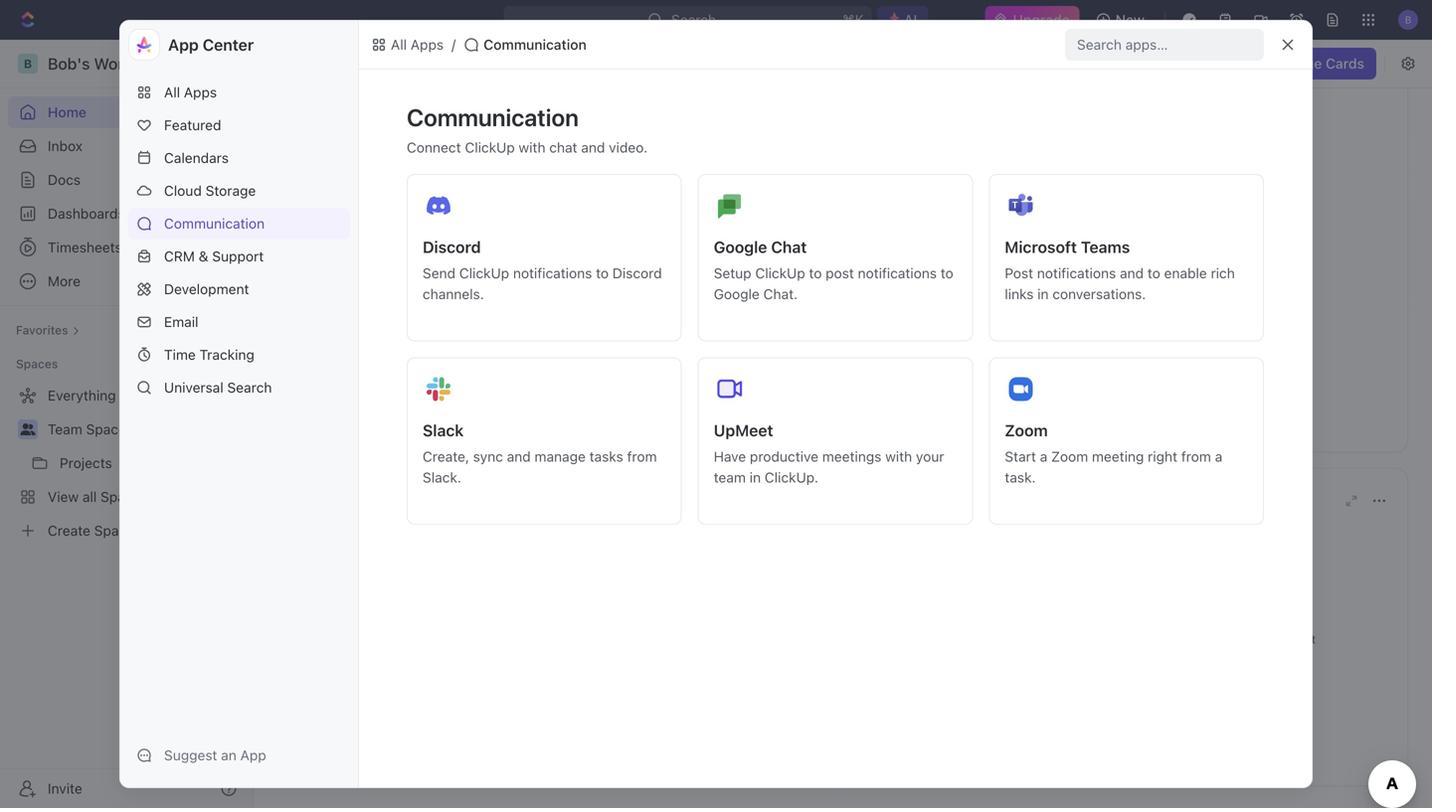Task type: locate. For each thing, give the bounding box(es) containing it.
1 horizontal spatial in
[[1038, 286, 1049, 302]]

to left use
[[941, 265, 954, 282]]

discord down learn
[[613, 265, 662, 282]]

0 vertical spatial discord
[[423, 238, 481, 257]]

0 vertical spatial google
[[714, 238, 768, 257]]

all apps link left /
[[367, 33, 448, 57]]

1 notifications from the left
[[513, 265, 592, 282]]

edit layout:
[[1132, 55, 1203, 72]]

chat
[[550, 139, 578, 156]]

a inside use clickup ai to create a recurring summary of recent activity.
[[1142, 258, 1149, 272]]

most right add
[[1289, 633, 1317, 647]]

channels.
[[423, 286, 484, 302]]

0 horizontal spatial all
[[164, 84, 180, 100]]

your right for
[[568, 249, 593, 263]]

with left chat
[[519, 139, 546, 156]]

1 horizontal spatial all apps
[[391, 36, 444, 53]]

post
[[1005, 265, 1034, 282]]

1 vertical spatial in
[[750, 470, 761, 486]]

most up task
[[1052, 633, 1080, 647]]

all apps link up featured 'link'
[[128, 77, 350, 108]]

notifications right post
[[858, 265, 937, 282]]

tracking
[[200, 347, 255, 363]]

0 horizontal spatial apps
[[184, 84, 217, 100]]

1 horizontal spatial and
[[581, 139, 605, 156]]

1 from from the left
[[627, 449, 657, 465]]

home link
[[8, 97, 245, 128]]

clickup inside discord send clickup notifications to discord channels.
[[460, 265, 510, 282]]

crm & support link
[[128, 241, 350, 273]]

2 google from the top
[[714, 286, 760, 302]]

1 horizontal spatial all
[[391, 36, 407, 53]]

use clickup ai to create a recurring summary of recent activity.
[[1002, 258, 1259, 290]]

and inside microsoft teams post notifications and to enable rich links in conversations.
[[1120, 265, 1144, 282]]

to right ai at the right top of the page
[[1089, 258, 1100, 272]]

add
[[1235, 633, 1257, 647]]

timesheets link
[[8, 232, 245, 264]]

⌘k
[[843, 11, 865, 28]]

in right the links
[[1038, 286, 1049, 302]]

2 vertical spatial in
[[1174, 633, 1184, 647]]

zoom left meeting on the bottom right of the page
[[1052, 449, 1089, 465]]

a up activity.
[[1142, 258, 1149, 272]]

new button
[[1088, 4, 1157, 36]]

zoom start a zoom meeting right from a task.
[[1005, 421, 1223, 486]]

in inside microsoft teams post notifications and to enable rich links in conversations.
[[1038, 286, 1049, 302]]

to down tasks.
[[596, 265, 609, 282]]

communication inside communication connect clickup with chat and video.
[[407, 103, 579, 131]]

1 vertical spatial zoom
[[1052, 449, 1089, 465]]

development
[[164, 281, 249, 298]]

to left enable
[[1148, 265, 1161, 282]]

google down setup
[[714, 286, 760, 302]]

all apps up the featured
[[164, 84, 217, 100]]

inbox link
[[8, 130, 245, 162]]

2 from from the left
[[1182, 449, 1212, 465]]

0 vertical spatial tasks
[[590, 449, 624, 465]]

0 vertical spatial apps
[[411, 36, 444, 53]]

important up get
[[1083, 633, 1137, 647]]

tasks
[[590, 449, 624, 465], [1141, 633, 1170, 647]]

0 horizontal spatial discord
[[423, 238, 481, 257]]

clickup down microsoft
[[1027, 258, 1071, 272]]

start
[[1005, 449, 1037, 465]]

a right start
[[1040, 449, 1048, 465]]

app
[[168, 35, 199, 54], [240, 748, 266, 764]]

communication link
[[128, 208, 350, 240]]

communication up connect
[[407, 103, 579, 131]]

from right "right"
[[1182, 449, 1212, 465]]

and inside "slack create, sync and manage tasks from slack."
[[507, 449, 531, 465]]

app inside button
[[240, 748, 266, 764]]

0 horizontal spatial and
[[507, 449, 531, 465]]

spaces
[[16, 357, 58, 371]]

from inside the zoom start a zoom meeting right from a task.
[[1182, 449, 1212, 465]]

to inside use clickup ai to create a recurring summary of recent activity.
[[1089, 258, 1100, 272]]

discord up the send
[[423, 238, 481, 257]]

important down keeps
[[1014, 649, 1069, 663]]

0 horizontal spatial in
[[750, 470, 761, 486]]

with
[[519, 139, 546, 156], [886, 449, 913, 465]]

notifications for discord
[[513, 265, 592, 282]]

1 horizontal spatial app
[[240, 748, 266, 764]]

universal
[[164, 380, 224, 396]]

team
[[48, 421, 82, 438]]

0 vertical spatial all
[[391, 36, 407, 53]]

apps left /
[[411, 36, 444, 53]]

to inside microsoft teams post notifications and to enable rich links in conversations.
[[1148, 265, 1161, 282]]

google up setup
[[714, 238, 768, 257]]

clickup up chat.
[[756, 265, 806, 282]]

1 vertical spatial google
[[714, 286, 760, 302]]

Search apps… field
[[1078, 33, 1257, 57]]

a
[[505, 249, 511, 263], [1142, 258, 1149, 272], [1040, 449, 1048, 465], [1216, 449, 1223, 465]]

1 vertical spatial app
[[240, 748, 266, 764]]

calendars link
[[128, 142, 350, 174]]

tasks up started. at the right of the page
[[1141, 633, 1170, 647]]

3 notifications from the left
[[1038, 265, 1117, 282]]

upgrade link
[[986, 6, 1080, 34]]

tasks inside lineup keeps your most important tasks in one list. add your most important task to get started.
[[1141, 633, 1170, 647]]

2 horizontal spatial in
[[1174, 633, 1184, 647]]

apps up the featured
[[184, 84, 217, 100]]

all up the featured
[[164, 84, 180, 100]]

0 horizontal spatial important
[[1014, 649, 1069, 663]]

manage
[[1271, 55, 1323, 72]]

0 horizontal spatial zoom
[[1005, 421, 1048, 440]]

2 notifications from the left
[[858, 265, 937, 282]]

tasks for slack
[[590, 449, 624, 465]]

1 horizontal spatial all apps link
[[367, 33, 448, 57]]

1 horizontal spatial discord
[[613, 265, 662, 282]]

apps for topmost all apps link
[[411, 36, 444, 53]]

all apps for topmost all apps link
[[391, 36, 444, 53]]

featured link
[[128, 109, 350, 141]]

meetings
[[823, 449, 882, 465]]

1 horizontal spatial zoom
[[1052, 449, 1089, 465]]

app right an
[[240, 748, 266, 764]]

from right manage
[[627, 449, 657, 465]]

invite
[[48, 781, 82, 798]]

a right "right"
[[1216, 449, 1223, 465]]

personal list is a home for your tasks. learn more
[[416, 249, 696, 263]]

with right meetings
[[886, 449, 913, 465]]

1 vertical spatial all apps
[[164, 84, 217, 100]]

edit
[[1132, 55, 1156, 72]]

0 vertical spatial app
[[168, 35, 199, 54]]

get
[[1114, 649, 1132, 663]]

1 vertical spatial with
[[886, 449, 913, 465]]

1 vertical spatial important
[[1014, 649, 1069, 663]]

notifications up conversations.
[[1038, 265, 1117, 282]]

0 horizontal spatial tasks
[[590, 449, 624, 465]]

1 vertical spatial apps
[[184, 84, 217, 100]]

cloud storage link
[[128, 175, 350, 207]]

slack.
[[423, 470, 462, 486]]

search
[[227, 380, 272, 396]]

task
[[1072, 649, 1096, 663]]

have
[[714, 449, 747, 465]]

2 horizontal spatial notifications
[[1038, 265, 1117, 282]]

your right meetings
[[916, 449, 945, 465]]

with inside communication connect clickup with chat and video.
[[519, 139, 546, 156]]

1 horizontal spatial with
[[886, 449, 913, 465]]

1 horizontal spatial notifications
[[858, 265, 937, 282]]

in inside lineup keeps your most important tasks in one list. add your most important task to get started.
[[1174, 633, 1184, 647]]

1 horizontal spatial most
[[1289, 633, 1317, 647]]

inbox
[[48, 138, 83, 154]]

0 vertical spatial and
[[581, 139, 605, 156]]

notifications inside microsoft teams post notifications and to enable rich links in conversations.
[[1038, 265, 1117, 282]]

productive
[[750, 449, 819, 465]]

2 vertical spatial and
[[507, 449, 531, 465]]

in right the team
[[750, 470, 761, 486]]

keeps
[[987, 633, 1020, 647]]

app center
[[168, 35, 254, 54]]

to left get
[[1099, 649, 1110, 663]]

crm & support
[[164, 248, 264, 265]]

all right dxxtk image
[[391, 36, 407, 53]]

0 horizontal spatial from
[[627, 449, 657, 465]]

app left 'center'
[[168, 35, 199, 54]]

dxxtk image
[[371, 37, 387, 53]]

setup
[[714, 265, 752, 282]]

all for the left all apps link
[[164, 84, 180, 100]]

1 horizontal spatial from
[[1182, 449, 1212, 465]]

1 horizontal spatial tasks
[[1141, 633, 1170, 647]]

create
[[1103, 258, 1139, 272]]

from inside "slack create, sync and manage tasks from slack."
[[627, 449, 657, 465]]

zoom up start
[[1005, 421, 1048, 440]]

0 vertical spatial with
[[519, 139, 546, 156]]

tasks right manage
[[590, 449, 624, 465]]

learn
[[633, 249, 664, 263]]

0 vertical spatial in
[[1038, 286, 1049, 302]]

clickup down list
[[460, 265, 510, 282]]

post
[[826, 265, 855, 282]]

to inside lineup keeps your most important tasks in one list. add your most important task to get started.
[[1099, 649, 1110, 663]]

google
[[714, 238, 768, 257], [714, 286, 760, 302]]

lineup keeps your most important tasks in one list. add your most important task to get started.
[[944, 633, 1317, 663]]

0 vertical spatial important
[[1083, 633, 1137, 647]]

1 vertical spatial and
[[1120, 265, 1144, 282]]

0 horizontal spatial with
[[519, 139, 546, 156]]

0 vertical spatial all apps
[[391, 36, 444, 53]]

apps
[[411, 36, 444, 53], [184, 84, 217, 100]]

communication right dxxtk icon
[[484, 36, 587, 53]]

in left one
[[1174, 633, 1184, 647]]

recurring
[[1152, 258, 1203, 272]]

1 vertical spatial all
[[164, 84, 180, 100]]

chat
[[772, 238, 807, 257]]

all apps left /
[[391, 36, 444, 53]]

1 most from the left
[[1052, 633, 1080, 647]]

microsoft teams post notifications and to enable rich links in conversations.
[[1005, 238, 1236, 302]]

discord
[[423, 238, 481, 257], [613, 265, 662, 282]]

tasks for lineup
[[1141, 633, 1170, 647]]

right
[[1148, 449, 1178, 465]]

1 vertical spatial tasks
[[1141, 633, 1170, 647]]

team
[[714, 470, 746, 486]]

chat.
[[764, 286, 798, 302]]

0 horizontal spatial most
[[1052, 633, 1080, 647]]

1 horizontal spatial important
[[1083, 633, 1137, 647]]

suggest an app
[[164, 748, 266, 764]]

space
[[86, 421, 126, 438]]

teams
[[1082, 238, 1131, 257]]

tasks inside "slack create, sync and manage tasks from slack."
[[590, 449, 624, 465]]

2 horizontal spatial and
[[1120, 265, 1144, 282]]

0 horizontal spatial notifications
[[513, 265, 592, 282]]

notifications down personal list is a home for your tasks. learn more
[[513, 265, 592, 282]]

0 horizontal spatial all apps
[[164, 84, 217, 100]]

most
[[1052, 633, 1080, 647], [1289, 633, 1317, 647]]

upmeet have productive meetings with your team in clickup.
[[714, 421, 945, 486]]

1 horizontal spatial apps
[[411, 36, 444, 53]]

1 vertical spatial communication
[[407, 103, 579, 131]]

notifications inside discord send clickup notifications to discord channels.
[[513, 265, 592, 282]]

1 vertical spatial all apps link
[[128, 77, 350, 108]]

universal search link
[[128, 372, 350, 404]]

clickup right connect
[[465, 139, 515, 156]]

time
[[164, 347, 196, 363]]

upgrade
[[1013, 11, 1070, 28]]

clickup inside google chat setup clickup to post notifications to google chat.
[[756, 265, 806, 282]]

sidebar navigation
[[0, 40, 254, 809]]

communication up crm & support
[[164, 215, 265, 232]]

your
[[568, 249, 593, 263], [916, 449, 945, 465], [1023, 633, 1048, 647], [1260, 633, 1285, 647]]

storage
[[206, 183, 256, 199]]

0 horizontal spatial app
[[168, 35, 199, 54]]



Task type: vqa. For each thing, say whether or not it's contained in the screenshot.
right All
yes



Task type: describe. For each thing, give the bounding box(es) containing it.
conversations.
[[1053, 286, 1147, 302]]

suggest
[[164, 748, 217, 764]]

enable
[[1165, 265, 1208, 282]]

timesheets
[[48, 239, 122, 256]]

rich
[[1211, 265, 1236, 282]]

all apps for the left all apps link
[[164, 84, 217, 100]]

meeting
[[1093, 449, 1145, 465]]

and inside communication connect clickup with chat and video.
[[581, 139, 605, 156]]

a right is
[[505, 249, 511, 263]]

home
[[515, 249, 546, 263]]

docs
[[48, 172, 81, 188]]

clickup inside use clickup ai to create a recurring summary of recent activity.
[[1027, 258, 1071, 272]]

assigned comments
[[302, 492, 456, 511]]

one
[[1187, 633, 1208, 647]]

discord send clickup notifications to discord channels.
[[423, 238, 662, 302]]

calendars
[[164, 150, 229, 166]]

/
[[452, 36, 456, 53]]

list
[[468, 249, 489, 263]]

home
[[48, 104, 87, 120]]

0 vertical spatial zoom
[[1005, 421, 1048, 440]]

list.
[[1211, 633, 1231, 647]]

your right add
[[1260, 633, 1285, 647]]

an
[[221, 748, 237, 764]]

upmeet
[[714, 421, 774, 440]]

dashboards
[[48, 205, 125, 222]]

2 vertical spatial communication
[[164, 215, 265, 232]]

connect
[[407, 139, 461, 156]]

from for zoom
[[1182, 449, 1212, 465]]

in inside the upmeet have productive meetings with your team in clickup.
[[750, 470, 761, 486]]

slack create, sync and manage tasks from slack.
[[423, 421, 657, 486]]

favorites button
[[8, 318, 88, 342]]

to inside discord send clickup notifications to discord channels.
[[596, 265, 609, 282]]

apps for the left all apps link
[[184, 84, 217, 100]]

communication connect clickup with chat and video.
[[407, 103, 648, 156]]

all for topmost all apps link
[[391, 36, 407, 53]]

center
[[203, 35, 254, 54]]

use
[[1002, 258, 1024, 272]]

sync
[[473, 449, 503, 465]]

manage
[[535, 449, 586, 465]]

dashboards link
[[8, 198, 245, 230]]

2 most from the left
[[1289, 633, 1317, 647]]

search...
[[672, 11, 729, 28]]

email
[[164, 314, 199, 330]]

ai
[[1074, 258, 1085, 272]]

clickup.
[[765, 470, 819, 486]]

&
[[199, 248, 209, 265]]

to left post
[[809, 265, 822, 282]]

links
[[1005, 286, 1034, 302]]

google chat setup clickup to post notifications to google chat.
[[714, 238, 954, 302]]

video.
[[609, 139, 648, 156]]

your inside the upmeet have productive meetings with your team in clickup.
[[916, 449, 945, 465]]

of
[[1081, 276, 1093, 290]]

cloud storage
[[164, 183, 256, 199]]

new
[[1116, 11, 1145, 28]]

0 vertical spatial all apps link
[[367, 33, 448, 57]]

team space link
[[48, 414, 189, 446]]

cards
[[1326, 55, 1365, 72]]

manage cards
[[1271, 55, 1365, 72]]

more
[[668, 249, 696, 263]]

1 google from the top
[[714, 238, 768, 257]]

dxxtk image
[[464, 37, 480, 53]]

layout:
[[1160, 55, 1203, 72]]

crm
[[164, 248, 195, 265]]

started.
[[1136, 649, 1179, 663]]

comments
[[376, 492, 456, 511]]

cloud
[[164, 183, 202, 199]]

time tracking link
[[128, 339, 350, 371]]

with inside the upmeet have productive meetings with your team in clickup.
[[886, 449, 913, 465]]

is
[[492, 249, 501, 263]]

learn more link
[[633, 249, 696, 263]]

manage cards button
[[1259, 48, 1377, 80]]

notifications for microsoft teams
[[1038, 265, 1117, 282]]

task.
[[1005, 470, 1036, 486]]

communication dialog
[[119, 20, 1313, 789]]

your right keeps
[[1023, 633, 1048, 647]]

notifications inside google chat setup clickup to post notifications to google chat.
[[858, 265, 937, 282]]

send
[[423, 265, 456, 282]]

slack
[[423, 421, 464, 440]]

assigned
[[302, 492, 372, 511]]

time tracking
[[164, 347, 255, 363]]

universal search
[[164, 380, 272, 396]]

1 vertical spatial discord
[[613, 265, 662, 282]]

microsoft
[[1005, 238, 1078, 257]]

tasks.
[[596, 249, 630, 263]]

user group image
[[20, 424, 35, 436]]

0 vertical spatial communication
[[484, 36, 587, 53]]

clickup inside communication connect clickup with chat and video.
[[465, 139, 515, 156]]

0 horizontal spatial all apps link
[[128, 77, 350, 108]]

from for slack
[[627, 449, 657, 465]]

for
[[549, 249, 565, 263]]

recent
[[1096, 276, 1132, 290]]

activity.
[[1135, 276, 1179, 290]]

suggest an app button
[[128, 740, 350, 772]]



